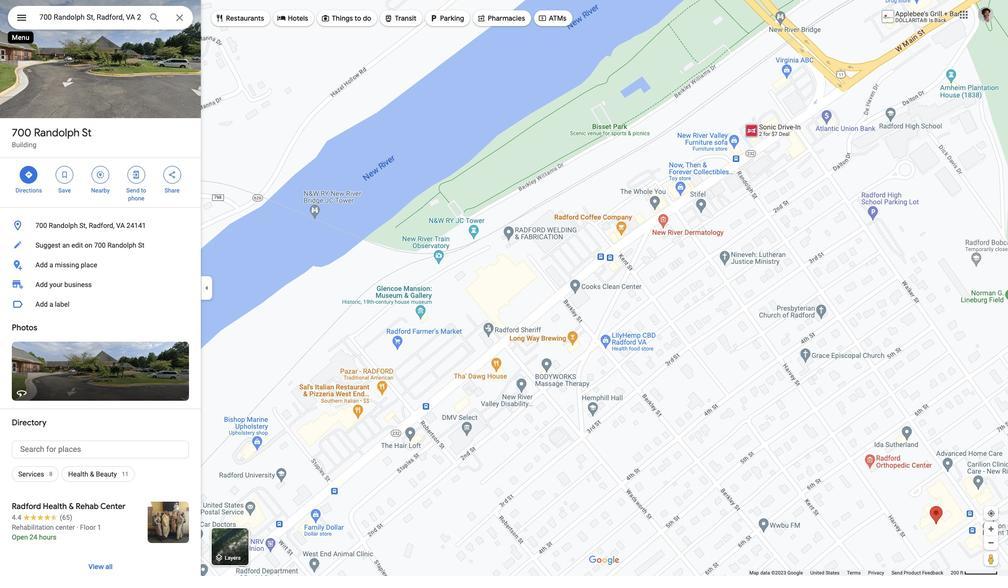 Task type: locate. For each thing, give the bounding box(es) containing it.
add
[[35, 261, 48, 269], [35, 281, 48, 289], [35, 300, 48, 308]]

to up the phone
[[141, 187, 146, 194]]

a left label
[[49, 300, 53, 308]]

0 vertical spatial randolph
[[34, 126, 80, 140]]

suggest
[[35, 241, 61, 249]]

suggest an edit on 700 randolph st button
[[0, 235, 201, 255]]

randolph down va
[[107, 241, 136, 249]]

send product feedback button
[[892, 570, 944, 576]]

1 vertical spatial send
[[892, 570, 903, 576]]

0 vertical spatial send
[[126, 187, 140, 194]]

edit
[[72, 241, 83, 249]]

restaurants
[[226, 14, 264, 23]]


[[384, 13, 393, 24]]

send left product at the bottom right of page
[[892, 570, 903, 576]]

1 horizontal spatial health
[[68, 470, 88, 478]]

view
[[88, 562, 104, 571]]

200 ft button
[[951, 570, 998, 576]]

pharmacies
[[488, 14, 525, 23]]

0 horizontal spatial st
[[82, 126, 92, 140]]

700
[[12, 126, 31, 140], [35, 222, 47, 229], [94, 241, 106, 249]]

24
[[30, 533, 37, 541]]

0 vertical spatial health
[[68, 470, 88, 478]]

send inside button
[[892, 570, 903, 576]]


[[24, 169, 33, 180]]

add a label
[[35, 300, 70, 308]]

3 add from the top
[[35, 300, 48, 308]]

 restaurants
[[215, 13, 264, 24]]

700 randolph st main content
[[0, 0, 201, 576]]

none text field inside 700 randolph st main content
[[12, 441, 189, 458]]

& up (65)
[[69, 502, 74, 512]]

a for missing
[[49, 261, 53, 269]]

save
[[58, 187, 71, 194]]

building
[[12, 141, 36, 149]]

footer
[[750, 570, 951, 576]]

1 horizontal spatial &
[[90, 470, 94, 478]]

1 vertical spatial randolph
[[49, 222, 78, 229]]

0 vertical spatial a
[[49, 261, 53, 269]]

add a label button
[[0, 294, 201, 314]]

1 vertical spatial &
[[69, 502, 74, 512]]

2 vertical spatial 700
[[94, 241, 106, 249]]


[[477, 13, 486, 24]]

add inside add a missing place button
[[35, 261, 48, 269]]

services
[[18, 470, 44, 478]]

actions for 700 randolph st region
[[0, 158, 201, 207]]

to
[[355, 14, 361, 23], [141, 187, 146, 194]]

directory
[[12, 418, 47, 428]]

to left the do
[[355, 14, 361, 23]]

2 horizontal spatial 700
[[94, 241, 106, 249]]

1 horizontal spatial to
[[355, 14, 361, 23]]

2 vertical spatial add
[[35, 300, 48, 308]]

0 horizontal spatial 700
[[12, 126, 31, 140]]

4.4
[[12, 514, 21, 522]]


[[429, 13, 438, 24]]

11
[[122, 471, 129, 478]]

footer inside 'google maps' element
[[750, 570, 951, 576]]

randolph inside "700 randolph st building"
[[34, 126, 80, 140]]

1 horizontal spatial 700
[[35, 222, 47, 229]]

2 a from the top
[[49, 300, 53, 308]]

send inside send to phone
[[126, 187, 140, 194]]

& left beauty
[[90, 470, 94, 478]]

700 right on
[[94, 241, 106, 249]]

add left your
[[35, 281, 48, 289]]

1 add from the top
[[35, 261, 48, 269]]

health up (65)
[[43, 502, 67, 512]]

add for add a missing place
[[35, 261, 48, 269]]

united states button
[[811, 570, 840, 576]]

1 a from the top
[[49, 261, 53, 269]]

data
[[761, 570, 770, 576]]

add left label
[[35, 300, 48, 308]]

st,
[[79, 222, 87, 229]]

0 vertical spatial to
[[355, 14, 361, 23]]

700 up building at the top
[[12, 126, 31, 140]]

missing
[[55, 261, 79, 269]]

700 randolph st, radford, va 24141
[[35, 222, 146, 229]]


[[168, 169, 177, 180]]

0 horizontal spatial send
[[126, 187, 140, 194]]

0 horizontal spatial &
[[69, 502, 74, 512]]

700 inside "700 randolph st building"
[[12, 126, 31, 140]]

·
[[77, 523, 78, 531]]

(65)
[[60, 514, 72, 522]]

show street view coverage image
[[984, 552, 999, 566]]

open
[[12, 533, 28, 541]]

randolph up the an
[[49, 222, 78, 229]]

 hotels
[[277, 13, 308, 24]]

ft
[[961, 570, 964, 576]]

1
[[97, 523, 101, 531]]

1 vertical spatial to
[[141, 187, 146, 194]]

footer containing map data ©2023 google
[[750, 570, 951, 576]]

view all
[[88, 562, 113, 571]]

randolph for st,
[[49, 222, 78, 229]]

1 vertical spatial st
[[138, 241, 144, 249]]

1 vertical spatial a
[[49, 300, 53, 308]]

send up the phone
[[126, 187, 140, 194]]

randolph
[[34, 126, 80, 140], [49, 222, 78, 229], [107, 241, 136, 249]]

va
[[116, 222, 125, 229]]

show your location image
[[987, 509, 996, 518]]

hotels
[[288, 14, 308, 23]]

phone
[[128, 195, 144, 202]]

zoom out image
[[988, 539, 995, 547]]

&
[[90, 470, 94, 478], [69, 502, 74, 512]]

700 randolph st building
[[12, 126, 92, 149]]

4.4 stars 65 reviews image
[[12, 513, 72, 523]]

privacy button
[[869, 570, 885, 576]]

atms
[[549, 14, 567, 23]]

beauty
[[96, 470, 117, 478]]

 parking
[[429, 13, 464, 24]]

randolph up building at the top
[[34, 126, 80, 140]]

2 vertical spatial randolph
[[107, 241, 136, 249]]

0 vertical spatial add
[[35, 261, 48, 269]]

1 vertical spatial 700
[[35, 222, 47, 229]]

2 add from the top
[[35, 281, 48, 289]]

randolph inside suggest an edit on 700 randolph st "button"
[[107, 241, 136, 249]]

place
[[81, 261, 97, 269]]

nearby
[[91, 187, 110, 194]]

privacy
[[869, 570, 885, 576]]

add inside add your business link
[[35, 281, 48, 289]]

united states
[[811, 570, 840, 576]]

health right the 8
[[68, 470, 88, 478]]

0 vertical spatial &
[[90, 470, 94, 478]]

floor
[[80, 523, 96, 531]]

0 horizontal spatial health
[[43, 502, 67, 512]]

700 up suggest
[[35, 222, 47, 229]]

1 horizontal spatial send
[[892, 570, 903, 576]]

1 vertical spatial add
[[35, 281, 48, 289]]

 transit
[[384, 13, 417, 24]]

0 horizontal spatial to
[[141, 187, 146, 194]]

a left missing
[[49, 261, 53, 269]]

700 Randolph St, Radford, VA 24141 field
[[8, 6, 193, 30]]

none field inside 700 randolph st, radford, va 24141 field
[[39, 11, 141, 23]]

 atms
[[538, 13, 567, 24]]

st inside "700 randolph st building"
[[82, 126, 92, 140]]

things
[[332, 14, 353, 23]]

None text field
[[12, 441, 189, 458]]

0 vertical spatial st
[[82, 126, 92, 140]]

700 inside button
[[35, 222, 47, 229]]

1 horizontal spatial st
[[138, 241, 144, 249]]

to inside send to phone
[[141, 187, 146, 194]]

zoom in image
[[988, 525, 995, 533]]

add your business
[[35, 281, 92, 289]]

photos
[[12, 323, 37, 333]]

send
[[126, 187, 140, 194], [892, 570, 903, 576]]

None field
[[39, 11, 141, 23]]

add inside add a label button
[[35, 300, 48, 308]]

randolph inside '700 randolph st, radford, va 24141' button
[[49, 222, 78, 229]]

8
[[49, 471, 52, 478]]

add down suggest
[[35, 261, 48, 269]]

0 vertical spatial 700
[[12, 126, 31, 140]]


[[96, 169, 105, 180]]

parking
[[440, 14, 464, 23]]

business
[[64, 281, 92, 289]]

rehabilitation
[[12, 523, 54, 531]]



Task type: describe. For each thing, give the bounding box(es) containing it.
randolph for st
[[34, 126, 80, 140]]

all
[[106, 562, 113, 571]]

radford,
[[89, 222, 115, 229]]

google
[[788, 570, 803, 576]]

services 8
[[18, 470, 52, 478]]

map data ©2023 google
[[750, 570, 803, 576]]

700 for st
[[12, 126, 31, 140]]

directions
[[15, 187, 42, 194]]

send for send to phone
[[126, 187, 140, 194]]

map
[[750, 570, 759, 576]]

add a missing place
[[35, 261, 97, 269]]

transit
[[395, 14, 417, 23]]


[[132, 169, 141, 180]]

200 ft
[[951, 570, 964, 576]]


[[277, 13, 286, 24]]

label
[[55, 300, 70, 308]]

700 randolph st, radford, va 24141 button
[[0, 216, 201, 235]]

add a missing place button
[[0, 255, 201, 275]]

terms button
[[847, 570, 861, 576]]

center
[[56, 523, 75, 531]]

terms
[[847, 570, 861, 576]]

rehab
[[76, 502, 99, 512]]


[[16, 11, 28, 25]]

send product feedback
[[892, 570, 944, 576]]


[[538, 13, 547, 24]]

1 vertical spatial health
[[43, 502, 67, 512]]

add for add a label
[[35, 300, 48, 308]]

send for send product feedback
[[892, 570, 903, 576]]

google maps element
[[0, 0, 1009, 576]]

on
[[85, 241, 92, 249]]

layers
[[225, 555, 241, 562]]

share
[[165, 187, 180, 194]]

google account: tariq douglas  
(tariq.douglas@adept.ai) image
[[979, 7, 994, 22]]

collapse side panel image
[[201, 283, 212, 294]]

hours
[[39, 533, 56, 541]]

to inside " things to do"
[[355, 14, 361, 23]]

 things to do
[[321, 13, 371, 24]]

700 for st,
[[35, 222, 47, 229]]

feedback
[[923, 570, 944, 576]]

©2023
[[772, 570, 787, 576]]

200
[[951, 570, 959, 576]]

center
[[100, 502, 126, 512]]

add your business link
[[0, 275, 201, 294]]

700 inside "button"
[[94, 241, 106, 249]]

 pharmacies
[[477, 13, 525, 24]]

rehabilitation center · floor 1 open 24 hours
[[12, 523, 101, 541]]

suggest an edit on 700 randolph st
[[35, 241, 144, 249]]


[[60, 169, 69, 180]]


[[321, 13, 330, 24]]

states
[[826, 570, 840, 576]]

st inside suggest an edit on 700 randolph st "button"
[[138, 241, 144, 249]]

product
[[904, 570, 921, 576]]

health & beauty 11
[[68, 470, 129, 478]]

24141
[[127, 222, 146, 229]]

radford
[[12, 502, 41, 512]]

radford health & rehab center
[[12, 502, 126, 512]]

united
[[811, 570, 825, 576]]

a for label
[[49, 300, 53, 308]]

 button
[[8, 6, 35, 32]]


[[215, 13, 224, 24]]

send to phone
[[126, 187, 146, 202]]

your
[[49, 281, 63, 289]]

 search field
[[8, 6, 193, 32]]

view all button
[[79, 555, 122, 576]]

add for add your business
[[35, 281, 48, 289]]

an
[[62, 241, 70, 249]]



Task type: vqa. For each thing, say whether or not it's contained in the screenshot.


